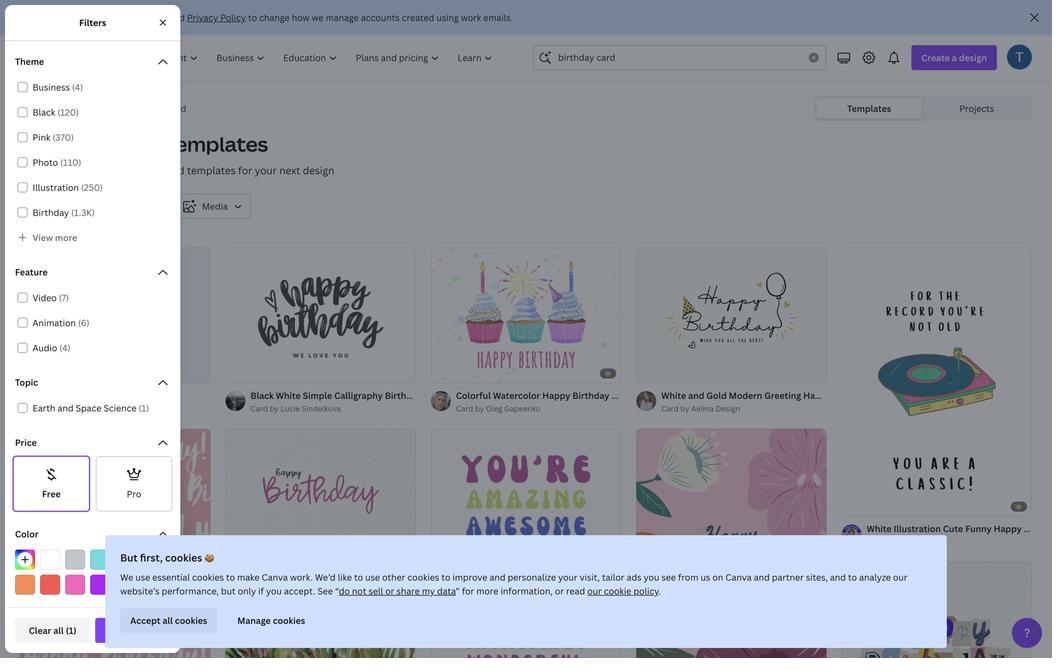 Task type: describe. For each thing, give the bounding box(es) containing it.
(110)
[[60, 156, 81, 168]]

performance,
[[162, 585, 219, 597]]

by inside white illustration cute funny happy birthda card by maria bouvier
[[887, 537, 896, 547]]

happy inside colorful watercolor happy birthday card card by oleg gapeenko
[[543, 389, 571, 401]]

2 use from the left
[[366, 571, 380, 583]]

media button
[[174, 194, 251, 219]]

audio (4)
[[33, 342, 70, 354]]

cream scrapbook happy birthday card image
[[842, 562, 1033, 658]]

all filters
[[45, 200, 86, 212]]

photo
[[33, 156, 58, 168]]

(6)
[[78, 317, 89, 329]]

improve
[[453, 571, 488, 583]]

pro
[[127, 488, 141, 500]]

personalize
[[508, 571, 557, 583]]

1 templates from the left
[[65, 102, 109, 114]]

aelina
[[692, 403, 714, 414]]

cookies up my
[[408, 571, 440, 583]]

birthday card
[[129, 102, 186, 114]]

card by aelina design link
[[662, 402, 827, 415]]

gapeenko
[[505, 403, 541, 414]]

#55dbe0 image
[[90, 550, 110, 570]]

on
[[713, 571, 724, 583]]

quality
[[81, 164, 115, 177]]

0 horizontal spatial our
[[96, 12, 110, 24]]

1 use from the left
[[136, 571, 150, 583]]

and right the use
[[169, 12, 185, 24]]

earth and space science (1)
[[33, 402, 149, 414]]

birthday inside colorful watercolor happy birthday card card by oleg gapeenko
[[573, 389, 610, 401]]

by inside the white and gold modern greeting happy birthday card card by aelina design
[[681, 403, 690, 414]]

white illustration cute funny happy birthda link
[[867, 522, 1053, 536]]

media
[[202, 200, 228, 212]]

1 or from the left
[[386, 585, 395, 597]]

share
[[397, 585, 420, 597]]

business
[[33, 81, 70, 93]]

manage cookies
[[238, 615, 305, 626]]

privacy
[[187, 12, 218, 24]]

price button
[[8, 431, 178, 456]]

see
[[318, 585, 333, 597]]

birthday inside black white simple calligraphy birthday card card by lucie sindelkova
[[385, 389, 422, 401]]

your inside we use essential cookies to make canva work. we'd like to use other cookies to improve and personalize your visit, tailor ads you see from us on canva and partner sites, and to analyze our website's performance, but only if you accept. see "
[[559, 571, 578, 583]]

and inside the white and gold modern greeting happy birthday card card by aelina design
[[689, 389, 705, 401]]

tailor
[[603, 571, 625, 583]]

first,
[[140, 551, 163, 564]]

earth
[[33, 402, 55, 414]]

accounts
[[361, 12, 400, 24]]

if
[[258, 585, 264, 597]]

my
[[422, 585, 435, 597]]

manage cookies button
[[228, 608, 315, 633]]

feature button
[[8, 260, 178, 285]]

but first, cookies 🍪 dialog
[[105, 535, 948, 648]]

do
[[339, 585, 350, 597]]

projects
[[960, 102, 995, 114]]

1 horizontal spatial our
[[588, 585, 602, 597]]

white for white and gold modern greeting happy birthday card
[[662, 389, 687, 401]]

data
[[437, 585, 456, 597]]

templates link
[[65, 102, 109, 115]]

funny
[[966, 523, 992, 535]]

4,727
[[20, 225, 41, 237]]

all
[[45, 200, 56, 212]]

all for accept
[[163, 615, 173, 626]]

create a blank birthday card
[[55, 318, 176, 330]]

sell
[[369, 585, 383, 597]]

home
[[20, 102, 45, 114]]

a
[[85, 318, 90, 330]]

top level navigation element
[[110, 45, 504, 70]]

colorful watercolor happy birthday card link
[[456, 388, 632, 402]]

and left partner on the right bottom of page
[[754, 571, 770, 583]]

(4) for business (4)
[[72, 81, 83, 93]]

analyze
[[860, 571, 892, 583]]

.
[[659, 585, 662, 597]]

create a blank birthday card element
[[20, 248, 211, 384]]

birthday (1.3k)
[[33, 207, 95, 218]]

see
[[662, 571, 676, 583]]

view
[[33, 232, 53, 243]]

feature
[[15, 266, 48, 278]]

black white simple calligraphy birthday card image
[[226, 248, 416, 383]]

design
[[716, 403, 741, 414]]

"
[[456, 585, 460, 597]]

from
[[679, 571, 699, 583]]

to right like
[[354, 571, 363, 583]]

by inside colorful watercolor happy birthday card card by oleg gapeenko
[[475, 403, 484, 414]]

manage
[[326, 12, 359, 24]]

view more
[[33, 232, 77, 243]]

blank
[[92, 318, 115, 330]]

black white simple calligraphy birthday card link
[[251, 388, 445, 402]]

accept all cookies
[[130, 615, 207, 626]]

card inside "element"
[[156, 318, 176, 330]]

cookies up essential
[[165, 551, 202, 564]]

sites,
[[807, 571, 829, 583]]

happy inside white illustration cute funny happy birthda card by maria bouvier
[[995, 523, 1023, 535]]

design
[[303, 164, 335, 177]]

terms
[[112, 12, 138, 24]]

to up but
[[226, 571, 235, 583]]

#b612fb image
[[90, 575, 110, 595]]

2 vertical spatial templates
[[43, 225, 86, 237]]

apply button
[[95, 618, 170, 643]]

white watercolor floral happy birthday card image
[[226, 429, 416, 658]]

but
[[221, 585, 236, 597]]

#55dbe0 image
[[90, 550, 110, 570]]

accept.
[[284, 585, 316, 597]]

your inside birthday card templates browse high quality birthday card templates for your next design
[[255, 164, 277, 177]]

(370)
[[53, 131, 74, 143]]

space
[[76, 402, 102, 414]]

0 vertical spatial illustration
[[33, 181, 79, 193]]

(1) inside button
[[66, 625, 77, 636]]

clear
[[29, 625, 51, 636]]

only
[[238, 585, 256, 597]]

animation
[[33, 317, 76, 329]]

created
[[402, 12, 435, 24]]

white for white illustration cute funny happy birthda
[[867, 523, 892, 535]]

illustration (250)
[[33, 181, 103, 193]]

cookies down the performance,
[[175, 615, 207, 626]]

white illustration cute funny happy birthday card image
[[842, 248, 1033, 516]]

theme
[[15, 55, 44, 67]]

website's
[[120, 585, 160, 597]]

pro button
[[95, 456, 173, 512]]

#fd5152 image
[[40, 575, 60, 595]]

card by lucie sindelkova link
[[251, 402, 416, 415]]

#c1c6cb image
[[65, 550, 85, 570]]

#fd5152 image
[[40, 575, 60, 595]]

clear all (1)
[[29, 625, 77, 636]]

more inside but first, cookies 🍪 dialog
[[477, 585, 499, 597]]

1 vertical spatial templates
[[187, 164, 236, 177]]

we've updated our terms of use and privacy policy to change how we manage accounts created using work emails.
[[30, 12, 513, 24]]

pink flower illustrated happy birthday card image
[[637, 428, 827, 658]]

(250)
[[81, 181, 103, 193]]

white and gold modern greeting happy birthday card image
[[637, 248, 827, 383]]

partner
[[773, 571, 804, 583]]

and right earth
[[58, 402, 74, 414]]



Task type: vqa. For each thing, say whether or not it's contained in the screenshot.


Task type: locate. For each thing, give the bounding box(es) containing it.
black left simple
[[251, 389, 274, 401]]

more down improve
[[477, 585, 499, 597]]

white inside white illustration cute funny happy birthda card by maria bouvier
[[867, 523, 892, 535]]

greeting
[[765, 389, 802, 401]]

black inside black white simple calligraphy birthday card card by lucie sindelkova
[[251, 389, 274, 401]]

more
[[55, 232, 77, 243], [477, 585, 499, 597]]

white inside the white and gold modern greeting happy birthday card card by aelina design
[[662, 389, 687, 401]]

0 vertical spatial our
[[96, 12, 110, 24]]

view more button
[[13, 225, 173, 250]]

colorful watercolor happy birthday card card by oleg gapeenko
[[456, 389, 632, 414]]

for
[[238, 164, 252, 177], [462, 585, 475, 597]]

1 vertical spatial (4)
[[59, 342, 70, 354]]

free button
[[13, 456, 90, 512]]

essential
[[152, 571, 190, 583]]

accept all cookies button
[[120, 608, 217, 633]]

or left read
[[555, 585, 564, 597]]

1 horizontal spatial white
[[662, 389, 687, 401]]

white left gold
[[662, 389, 687, 401]]

for inside but first, cookies 🍪 dialog
[[462, 585, 475, 597]]

happy right "greeting"
[[804, 389, 832, 401]]

your up read
[[559, 571, 578, 583]]

black for black (120)
[[33, 106, 55, 118]]

0 horizontal spatial white
[[276, 389, 301, 401]]

0 horizontal spatial for
[[238, 164, 252, 177]]

templates
[[166, 130, 268, 158], [187, 164, 236, 177], [43, 225, 86, 237]]

we'd
[[315, 571, 336, 583]]

(1)
[[139, 402, 149, 414], [66, 625, 77, 636]]

"
[[335, 585, 339, 597]]

privacy policy link
[[187, 12, 246, 24]]

0 vertical spatial filters
[[79, 17, 106, 29]]

and right sites,
[[831, 571, 847, 583]]

by
[[270, 403, 279, 414], [475, 403, 484, 414], [681, 403, 690, 414], [887, 537, 896, 547]]

by down colorful
[[475, 403, 484, 414]]

canva up "if" on the bottom of the page
[[262, 571, 288, 583]]

home link
[[20, 102, 45, 115]]

for left next
[[238, 164, 252, 177]]

or
[[386, 585, 395, 597], [555, 585, 564, 597]]

happy right funny
[[995, 523, 1023, 535]]

#fd5ebb image
[[65, 575, 85, 595], [65, 575, 85, 595]]

0 vertical spatial black
[[33, 106, 55, 118]]

(1) right science
[[139, 402, 149, 414]]

free
[[42, 488, 61, 500]]

colorful watercolor happy birthday card image
[[431, 248, 622, 383]]

0 vertical spatial (4)
[[72, 81, 83, 93]]

1 horizontal spatial (1)
[[139, 402, 149, 414]]

do not sell or share my data " for more information, or read our cookie policy .
[[339, 585, 662, 597]]

0 horizontal spatial (4)
[[59, 342, 70, 354]]

by inside black white simple calligraphy birthday card card by lucie sindelkova
[[270, 403, 279, 414]]

we
[[312, 12, 324, 24]]

card by oleg gapeenko link
[[456, 402, 622, 415]]

card
[[113, 130, 162, 158], [162, 164, 185, 177], [156, 318, 176, 330], [424, 389, 445, 401], [612, 389, 632, 401], [873, 389, 894, 401], [251, 403, 268, 414], [456, 403, 474, 414], [662, 403, 679, 414], [867, 537, 885, 547]]

or right sell
[[386, 585, 395, 597]]

use up sell
[[366, 571, 380, 583]]

1 horizontal spatial illustration
[[894, 523, 942, 535]]

#ffffff image
[[40, 550, 60, 570], [40, 550, 60, 570]]

(4) up templates link
[[72, 81, 83, 93]]

birthday inside "element"
[[117, 318, 154, 330]]

1 canva from the left
[[262, 571, 288, 583]]

0 horizontal spatial use
[[136, 571, 150, 583]]

(4) right audio
[[59, 342, 70, 354]]

0 horizontal spatial or
[[386, 585, 395, 597]]

pink (370)
[[33, 131, 74, 143]]

card inside white illustration cute funny happy birthda card by maria bouvier
[[867, 537, 885, 547]]

watercolor
[[493, 389, 541, 401]]

our cookie policy link
[[588, 585, 659, 597]]

other
[[382, 571, 406, 583]]

and up do not sell or share my data " for more information, or read our cookie policy .
[[490, 571, 506, 583]]

video (7)
[[33, 292, 69, 304]]

white up lucie
[[276, 389, 301, 401]]

birthday inside the white and gold modern greeting happy birthday card card by aelina design
[[834, 389, 871, 401]]

0 horizontal spatial canva
[[262, 571, 288, 583]]

2 canva from the left
[[726, 571, 752, 583]]

2 horizontal spatial white
[[867, 523, 892, 535]]

white inside black white simple calligraphy birthday card card by lucie sindelkova
[[276, 389, 301, 401]]

your left next
[[255, 164, 277, 177]]

card
[[168, 102, 186, 114]]

0 vertical spatial your
[[255, 164, 277, 177]]

2 horizontal spatial our
[[894, 571, 908, 583]]

modern
[[729, 389, 763, 401]]

do not sell or share my data link
[[339, 585, 456, 597]]

pink grey playful happy birthday card image
[[20, 429, 211, 658]]

1 vertical spatial black
[[251, 389, 274, 401]]

black left (120)
[[33, 106, 55, 118]]

cookies down 🍪
[[192, 571, 224, 583]]

4,727 templates
[[20, 225, 86, 237]]

0 vertical spatial (1)
[[139, 402, 149, 414]]

1 vertical spatial more
[[477, 585, 499, 597]]

0 vertical spatial more
[[55, 232, 77, 243]]

animation (6)
[[33, 317, 89, 329]]

gold
[[707, 389, 727, 401]]

1 horizontal spatial happy
[[804, 389, 832, 401]]

and
[[169, 12, 185, 24], [689, 389, 705, 401], [58, 402, 74, 414], [490, 571, 506, 583], [754, 571, 770, 583], [831, 571, 847, 583]]

templates down card
[[166, 130, 268, 158]]

our down the visit,
[[588, 585, 602, 597]]

2 or from the left
[[555, 585, 564, 597]]

0 horizontal spatial more
[[55, 232, 77, 243]]

templates up media button
[[187, 164, 236, 177]]

filters inside 'button'
[[59, 200, 86, 212]]

2 templates from the left
[[848, 102, 892, 114]]

0 horizontal spatial (1)
[[66, 625, 77, 636]]

1 vertical spatial filters
[[59, 200, 86, 212]]

our left terms
[[96, 12, 110, 24]]

by left the maria on the right bottom of the page
[[887, 537, 896, 547]]

browse
[[20, 164, 56, 177]]

our inside we use essential cookies to make canva work. we'd like to use other cookies to improve and personalize your visit, tailor ads you see from us on canva and partner sites, and to analyze our website's performance, but only if you accept. see "
[[894, 571, 908, 583]]

projects link
[[925, 98, 1030, 118]]

happy inside the white and gold modern greeting happy birthday card card by aelina design
[[804, 389, 832, 401]]

#fe884c image
[[15, 575, 35, 595], [15, 575, 35, 595]]

our
[[96, 12, 110, 24], [894, 571, 908, 583], [588, 585, 602, 597]]

you right "if" on the bottom of the page
[[266, 585, 282, 597]]

price
[[15, 437, 37, 448]]

None search field
[[534, 45, 827, 70]]

1 horizontal spatial use
[[366, 571, 380, 583]]

white
[[276, 389, 301, 401], [662, 389, 687, 401], [867, 523, 892, 535]]

cookies down accept.
[[273, 615, 305, 626]]

emails.
[[484, 12, 513, 24]]

black for black white simple calligraphy birthday card card by lucie sindelkova
[[251, 389, 274, 401]]

white colorful minimal greeting card portrait image
[[431, 429, 622, 658]]

color button
[[8, 522, 178, 547]]

information,
[[501, 585, 553, 597]]

lucie
[[281, 403, 300, 414]]

2 vertical spatial our
[[588, 585, 602, 597]]

🍪
[[205, 551, 215, 564]]

to left analyze at the bottom
[[849, 571, 858, 583]]

0 horizontal spatial you
[[266, 585, 282, 597]]

illustration inside white illustration cute funny happy birthda card by maria bouvier
[[894, 523, 942, 535]]

white and gold modern greeting happy birthday card card by aelina design
[[662, 389, 894, 414]]

policy
[[221, 12, 246, 24]]

you up the policy
[[644, 571, 660, 583]]

for inside birthday card templates browse high quality birthday card templates for your next design
[[238, 164, 252, 177]]

templates down birthday (1.3k)
[[43, 225, 86, 237]]

#b612fb image
[[90, 575, 110, 595]]

use up website's
[[136, 571, 150, 583]]

for right the "
[[462, 585, 475, 597]]

we use essential cookies to make canva work. we'd like to use other cookies to improve and personalize your visit, tailor ads you see from us on canva and partner sites, and to analyze our website's performance, but only if you accept. see "
[[120, 571, 908, 597]]

0 vertical spatial you
[[644, 571, 660, 583]]

1 horizontal spatial canva
[[726, 571, 752, 583]]

apply
[[120, 625, 145, 636]]

1 horizontal spatial (4)
[[72, 81, 83, 93]]

theme button
[[8, 50, 178, 75]]

1 horizontal spatial your
[[559, 571, 578, 583]]

all for clear
[[53, 625, 64, 636]]

0 vertical spatial for
[[238, 164, 252, 177]]

illustration up the maria on the right bottom of the page
[[894, 523, 942, 535]]

more right view
[[55, 232, 77, 243]]

filters
[[79, 17, 106, 29], [59, 200, 86, 212]]

we
[[120, 571, 133, 583]]

1 vertical spatial our
[[894, 571, 908, 583]]

1 horizontal spatial more
[[477, 585, 499, 597]]

add a new color image
[[15, 550, 35, 570], [15, 550, 35, 570]]

to up data
[[442, 571, 451, 583]]

#c1c6cb image
[[65, 550, 85, 570]]

filters down illustration (250)
[[59, 200, 86, 212]]

1 horizontal spatial for
[[462, 585, 475, 597]]

white illustration cute funny happy birthda card by maria bouvier
[[867, 523, 1053, 547]]

1 horizontal spatial you
[[644, 571, 660, 583]]

1 horizontal spatial or
[[555, 585, 564, 597]]

we've
[[30, 12, 56, 24]]

all inside but first, cookies 🍪 dialog
[[163, 615, 173, 626]]

and up aelina
[[689, 389, 705, 401]]

all right the clear
[[53, 625, 64, 636]]

1 vertical spatial illustration
[[894, 523, 942, 535]]

0 horizontal spatial your
[[255, 164, 277, 177]]

(4) for audio (4)
[[59, 342, 70, 354]]

1 horizontal spatial templates
[[848, 102, 892, 114]]

1 vertical spatial (1)
[[66, 625, 77, 636]]

policy
[[634, 585, 659, 597]]

to right policy
[[248, 12, 257, 24]]

cookie
[[604, 585, 632, 597]]

create
[[55, 318, 83, 330]]

0 horizontal spatial illustration
[[33, 181, 79, 193]]

visit,
[[580, 571, 600, 583]]

card by maria bouvier link
[[867, 536, 1033, 548]]

0 horizontal spatial black
[[33, 106, 55, 118]]

canva right on
[[726, 571, 752, 583]]

illustration
[[33, 181, 79, 193], [894, 523, 942, 535]]

white up analyze at the bottom
[[867, 523, 892, 535]]

more inside dropdown button
[[55, 232, 77, 243]]

audio
[[33, 342, 57, 354]]

business (4)
[[33, 81, 83, 93]]

0 horizontal spatial all
[[53, 625, 64, 636]]

pink
[[33, 131, 50, 143]]

black
[[33, 106, 55, 118], [251, 389, 274, 401]]

us
[[701, 571, 711, 583]]

0 horizontal spatial templates
[[65, 102, 109, 114]]

1 vertical spatial you
[[266, 585, 282, 597]]

2 horizontal spatial happy
[[995, 523, 1023, 535]]

1 horizontal spatial all
[[163, 615, 173, 626]]

filters left terms
[[79, 17, 106, 29]]

not
[[352, 585, 367, 597]]

read
[[567, 585, 586, 597]]

(1) right the clear
[[66, 625, 77, 636]]

happy up "card by oleg gapeenko" link
[[543, 389, 571, 401]]

use
[[151, 12, 167, 24]]

by left aelina
[[681, 403, 690, 414]]

illustration up all filters 'button'
[[33, 181, 79, 193]]

by left lucie
[[270, 403, 279, 414]]

0 horizontal spatial happy
[[543, 389, 571, 401]]

1 horizontal spatial black
[[251, 389, 274, 401]]

all right "accept" in the left bottom of the page
[[163, 615, 173, 626]]

1 vertical spatial your
[[559, 571, 578, 583]]

black white simple calligraphy birthday card card by lucie sindelkova
[[251, 389, 445, 414]]

of
[[140, 12, 149, 24]]

0 vertical spatial templates
[[166, 130, 268, 158]]

1 vertical spatial for
[[462, 585, 475, 597]]

topic button
[[8, 370, 178, 395]]

simple
[[303, 389, 332, 401]]

next
[[280, 164, 301, 177]]

our right analyze at the bottom
[[894, 571, 908, 583]]

calligraphy
[[335, 389, 383, 401]]

sindelkova
[[302, 403, 341, 414]]



